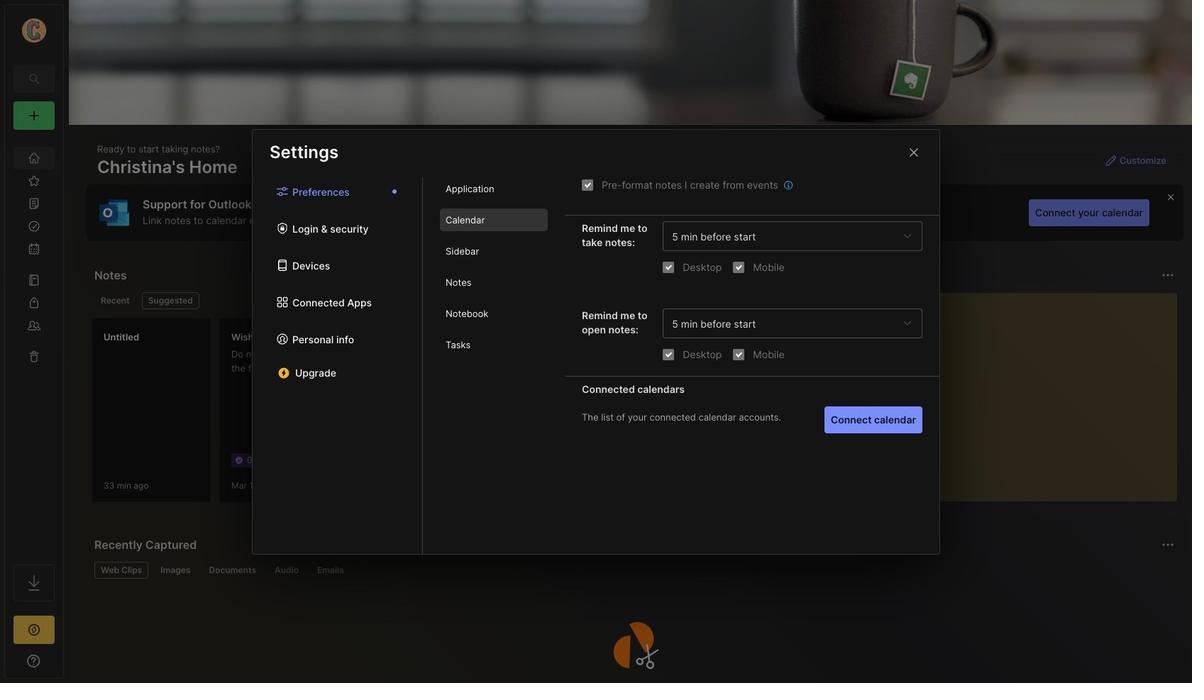 Task type: locate. For each thing, give the bounding box(es) containing it.
Remind me to open notes: field
[[663, 309, 923, 339]]

tab list
[[253, 177, 423, 554], [423, 177, 565, 554], [94, 292, 805, 309], [94, 562, 1173, 579]]

main element
[[0, 0, 68, 683]]

edit search image
[[26, 70, 43, 87]]

tree
[[5, 138, 63, 552]]

row group
[[92, 318, 1114, 511]]

home image
[[27, 151, 41, 165]]

None checkbox
[[582, 179, 593, 191]]

None checkbox
[[663, 262, 674, 273], [733, 262, 745, 273], [663, 349, 674, 360], [733, 349, 745, 360], [663, 262, 674, 273], [733, 262, 745, 273], [663, 349, 674, 360], [733, 349, 745, 360]]

upgrade image
[[26, 622, 43, 639]]

tree inside main element
[[5, 138, 63, 552]]

Remind me to take notes: text field
[[672, 230, 898, 242]]

Start writing… text field
[[839, 293, 1177, 490]]

tab
[[440, 177, 548, 200], [440, 209, 548, 231], [440, 240, 548, 263], [440, 271, 548, 294], [94, 292, 136, 309], [142, 292, 199, 309], [440, 302, 548, 325], [440, 334, 548, 356], [94, 562, 149, 579], [154, 562, 197, 579], [203, 562, 263, 579], [268, 562, 305, 579], [311, 562, 350, 579]]



Task type: describe. For each thing, give the bounding box(es) containing it.
close image
[[906, 144, 923, 161]]

Remind me to take notes: field
[[663, 221, 923, 251]]

Remind me to open notes: text field
[[672, 318, 898, 330]]



Task type: vqa. For each thing, say whether or not it's contained in the screenshot.
close IMAGE at top right
yes



